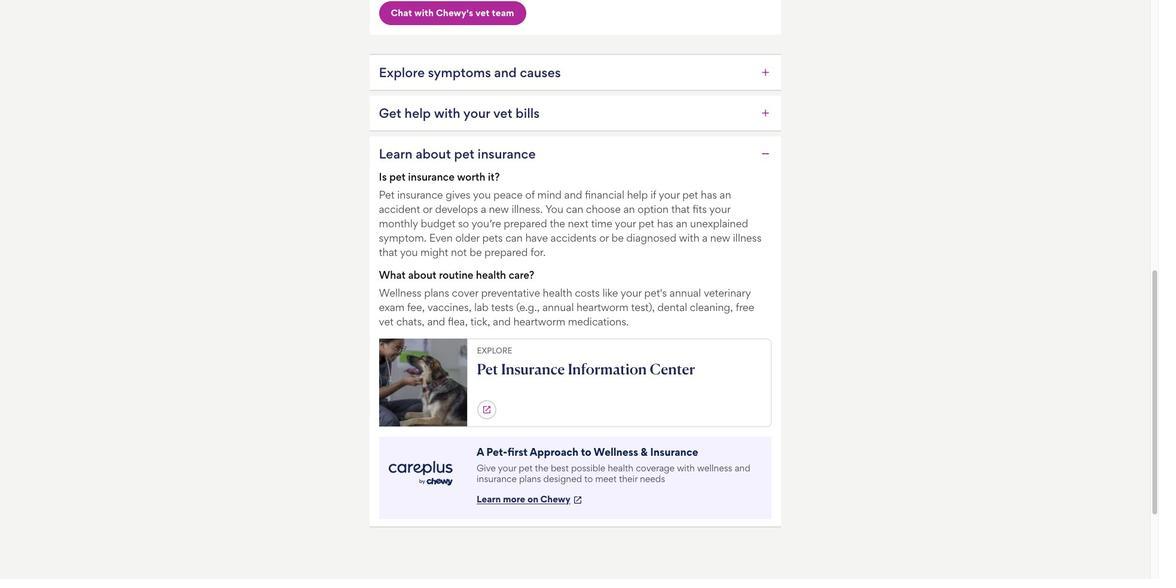 Task type: describe. For each thing, give the bounding box(es) containing it.
0 vertical spatial heartworm
[[577, 301, 629, 313]]

0 vertical spatial has
[[701, 188, 717, 201]]

your inside a pet-first approach to wellness & insurance give your pet the best possible health coverage with wellness and insurance plans designed to meet their needs
[[498, 462, 517, 474]]

0 vertical spatial that
[[672, 203, 690, 215]]

with inside chat with chewy's vet team button
[[415, 7, 434, 18]]

chat with chewy's vet team button
[[379, 1, 526, 25]]

like
[[603, 287, 618, 299]]

choose
[[586, 203, 621, 215]]

tests
[[491, 301, 514, 313]]

&
[[641, 446, 648, 458]]

wellness for plans
[[379, 287, 422, 299]]

chat
[[391, 7, 412, 18]]

wellness
[[697, 462, 733, 474]]

might
[[421, 246, 448, 258]]

have
[[526, 231, 548, 244]]

financial
[[585, 188, 625, 201]]

for.
[[531, 246, 546, 258]]

and down tests
[[493, 315, 511, 328]]

budget
[[421, 217, 456, 230]]

approach
[[530, 446, 579, 458]]

explore
[[477, 346, 512, 355]]

your inside what about routine health care? wellness plans cover preventative health costs like your pet's annual veterinary exam fee, vaccines, lab tests (e.g., annual heartworm test), dental cleaning, free vet chats, and flea, tick, and heartworm medications.
[[621, 287, 642, 299]]

routine
[[439, 269, 474, 281]]

chats,
[[396, 315, 425, 328]]

0 vertical spatial can
[[566, 203, 584, 215]]

best
[[551, 462, 569, 474]]

0 vertical spatial you
[[473, 188, 491, 201]]

tick,
[[471, 315, 490, 328]]

your down explore symptoms and causes in the top left of the page
[[463, 105, 490, 121]]

is
[[379, 170, 387, 183]]

your right time
[[615, 217, 636, 230]]

get help with your vet bills
[[379, 105, 540, 121]]

vet inside what about routine health care? wellness plans cover preventative health costs like your pet's annual veterinary exam fee, vaccines, lab tests (e.g., annual heartworm test), dental cleaning, free vet chats, and flea, tick, and heartworm medications.
[[379, 315, 394, 328]]

needs
[[640, 473, 665, 485]]

plans inside what about routine health care? wellness plans cover preventative health costs like your pet's annual veterinary exam fee, vaccines, lab tests (e.g., annual heartworm test), dental cleaning, free vet chats, and flea, tick, and heartworm medications.
[[424, 287, 449, 299]]

2 vertical spatial an
[[676, 217, 688, 230]]

if
[[651, 188, 656, 201]]

bills
[[516, 105, 540, 121]]

medications.
[[568, 315, 629, 328]]

insurance inside a pet-first approach to wellness & insurance give your pet the best possible health coverage with wellness and insurance plans designed to meet their needs
[[477, 473, 517, 485]]

symptom.
[[379, 231, 427, 244]]

health inside a pet-first approach to wellness & insurance give your pet the best possible health coverage with wellness and insurance plans designed to meet their needs
[[608, 462, 634, 474]]

pet's
[[645, 287, 667, 299]]

the inside a pet-first approach to wellness & insurance give your pet the best possible health coverage with wellness and insurance plans designed to meet their needs
[[535, 462, 549, 474]]

0 horizontal spatial a
[[481, 203, 486, 215]]

center
[[650, 360, 695, 378]]

time
[[591, 217, 613, 230]]

you
[[545, 203, 564, 215]]

pet insurance information center image
[[379, 339, 467, 427]]

you're
[[472, 217, 501, 230]]

and inside a pet-first approach to wellness & insurance give your pet the best possible health coverage with wellness and insurance plans designed to meet their needs
[[735, 462, 751, 474]]

1 vertical spatial new
[[710, 231, 731, 244]]

chat with chewy's vet team
[[391, 7, 514, 18]]

insurance up accident
[[397, 188, 443, 201]]

1 vertical spatial that
[[379, 246, 398, 258]]

what
[[379, 269, 406, 281]]

chewy's
[[436, 7, 473, 18]]

with inside is pet insurance worth it? pet insurance gives you peace of mind and financial help if your pet has an accident or develops a new illness. you can choose an option that fits your monthly budget so you're prepared the next time your pet has an unexplained symptom. even older pets can have accidents or be diagnosed with a new illness that you might not be prepared for.
[[679, 231, 700, 244]]

0 horizontal spatial new
[[489, 203, 509, 215]]

older
[[456, 231, 480, 244]]

1 vertical spatial prepared
[[485, 246, 528, 258]]

diagnosed
[[627, 231, 677, 244]]

chewy
[[541, 494, 571, 505]]

designed
[[544, 473, 582, 485]]

explore symptoms and causes image
[[760, 66, 772, 78]]

option
[[638, 203, 669, 215]]

help inside is pet insurance worth it? pet insurance gives you peace of mind and financial help if your pet has an accident or develops a new illness. you can choose an option that fits your monthly budget so you're prepared the next time your pet has an unexplained symptom. even older pets can have accidents or be diagnosed with a new illness that you might not be prepared for.
[[627, 188, 648, 201]]

0 horizontal spatial or
[[423, 203, 433, 215]]

vaccines,
[[428, 301, 472, 313]]

0 horizontal spatial has
[[657, 217, 674, 230]]

0 vertical spatial an
[[720, 188, 731, 201]]

next
[[568, 217, 589, 230]]

lab
[[474, 301, 489, 313]]

explore pet insurance information center
[[477, 346, 695, 378]]

1 horizontal spatial annual
[[670, 287, 701, 299]]

on
[[528, 494, 539, 505]]

the inside is pet insurance worth it? pet insurance gives you peace of mind and financial help if your pet has an accident or develops a new illness. you can choose an option that fits your monthly budget so you're prepared the next time your pet has an unexplained symptom. even older pets can have accidents or be diagnosed with a new illness that you might not be prepared for.
[[550, 217, 565, 230]]

about for what
[[408, 269, 437, 281]]

pet up fits
[[683, 188, 698, 201]]

1 vertical spatial an
[[624, 203, 635, 215]]

illness.
[[512, 203, 543, 215]]

wellness for &
[[594, 446, 639, 458]]

a pet-first approach to wellness & insurance give your pet the best possible health coverage with wellness and insurance plans designed to meet their needs
[[477, 446, 751, 485]]

even
[[429, 231, 453, 244]]

first
[[508, 446, 528, 458]]

about for learn
[[416, 146, 451, 161]]

pets
[[482, 231, 503, 244]]

not
[[451, 246, 467, 258]]

test),
[[631, 301, 655, 313]]

explore symptoms and causes
[[379, 65, 561, 80]]

possible
[[571, 462, 606, 474]]

fits
[[693, 203, 707, 215]]

peace
[[494, 188, 523, 201]]

vet inside button
[[476, 7, 490, 18]]

gives
[[446, 188, 471, 201]]

1 horizontal spatial a
[[702, 231, 708, 244]]

give
[[477, 462, 496, 474]]

1 vertical spatial or
[[599, 231, 609, 244]]

(e.g.,
[[516, 301, 540, 313]]

1 vertical spatial annual
[[543, 301, 574, 313]]

care?
[[509, 269, 534, 281]]

causes
[[520, 65, 561, 80]]



Task type: locate. For each thing, give the bounding box(es) containing it.
accidents
[[551, 231, 597, 244]]

vet left bills
[[493, 105, 513, 121]]

pet down explore
[[477, 360, 498, 378]]

1 vertical spatial vet
[[493, 105, 513, 121]]

insurance inside the explore pet insurance information center
[[501, 360, 565, 378]]

1 vertical spatial plans
[[519, 473, 541, 485]]

help right get
[[405, 105, 431, 121]]

mind
[[538, 188, 562, 201]]

can right pets
[[506, 231, 523, 244]]

1 horizontal spatial health
[[543, 287, 572, 299]]

with
[[415, 7, 434, 18], [434, 105, 461, 121], [679, 231, 700, 244], [677, 462, 695, 474]]

or up budget
[[423, 203, 433, 215]]

0 vertical spatial about
[[416, 146, 451, 161]]

health up learn more on chewy link
[[608, 462, 634, 474]]

cleaning,
[[690, 301, 733, 313]]

with left wellness
[[677, 462, 695, 474]]

your down pet-
[[498, 462, 517, 474]]

exam
[[379, 301, 405, 313]]

0 horizontal spatial be
[[470, 246, 482, 258]]

1 horizontal spatial insurance
[[650, 446, 699, 458]]

1 horizontal spatial that
[[672, 203, 690, 215]]

cover
[[452, 287, 479, 299]]

and inside is pet insurance worth it? pet insurance gives you peace of mind and financial help if your pet has an accident or develops a new illness. you can choose an option that fits your monthly budget so you're prepared the next time your pet has an unexplained symptom. even older pets can have accidents or be diagnosed with a new illness that you might not be prepared for.
[[565, 188, 582, 201]]

unexplained
[[690, 217, 748, 230]]

plans up on
[[519, 473, 541, 485]]

prepared down pets
[[485, 246, 528, 258]]

annual right the (e.g.,
[[543, 301, 574, 313]]

0 horizontal spatial the
[[535, 462, 549, 474]]

about inside what about routine health care? wellness plans cover preventative health costs like your pet's annual veterinary exam fee, vaccines, lab tests (e.g., annual heartworm test), dental cleaning, free vet chats, and flea, tick, and heartworm medications.
[[408, 269, 437, 281]]

0 vertical spatial plans
[[424, 287, 449, 299]]

0 vertical spatial wellness
[[379, 287, 422, 299]]

or down time
[[599, 231, 609, 244]]

0 horizontal spatial wellness
[[379, 287, 422, 299]]

0 vertical spatial health
[[476, 269, 506, 281]]

and right mind
[[565, 188, 582, 201]]

plans inside a pet-first approach to wellness & insurance give your pet the best possible health coverage with wellness and insurance plans designed to meet their needs
[[519, 473, 541, 485]]

0 vertical spatial be
[[612, 231, 624, 244]]

your
[[463, 105, 490, 121], [659, 188, 680, 201], [710, 203, 731, 215], [615, 217, 636, 230], [621, 287, 642, 299], [498, 462, 517, 474]]

get
[[379, 105, 401, 121]]

learn up is
[[379, 146, 413, 161]]

an
[[720, 188, 731, 201], [624, 203, 635, 215], [676, 217, 688, 230]]

preventative
[[481, 287, 540, 299]]

1 vertical spatial wellness
[[594, 446, 639, 458]]

learn more on chewy link
[[477, 494, 762, 505]]

1 horizontal spatial plans
[[519, 473, 541, 485]]

0 horizontal spatial learn
[[379, 146, 413, 161]]

their
[[619, 473, 638, 485]]

pet down is
[[379, 188, 395, 201]]

explore
[[379, 65, 425, 80]]

you
[[473, 188, 491, 201], [400, 246, 418, 258]]

0 vertical spatial a
[[481, 203, 486, 215]]

is pet insurance worth it? pet insurance gives you peace of mind and financial help if your pet has an accident or develops a new illness. you can choose an option that fits your monthly budget so you're prepared the next time your pet has an unexplained symptom. even older pets can have accidents or be diagnosed with a new illness that you might not be prepared for.
[[379, 170, 762, 258]]

veterinary
[[704, 287, 751, 299]]

1 vertical spatial has
[[657, 217, 674, 230]]

costs
[[575, 287, 600, 299]]

what about routine health care? wellness plans cover preventative health costs like your pet's annual veterinary exam fee, vaccines, lab tests (e.g., annual heartworm test), dental cleaning, free vet chats, and flea, tick, and heartworm medications.
[[379, 269, 755, 328]]

0 vertical spatial insurance
[[501, 360, 565, 378]]

0 vertical spatial new
[[489, 203, 509, 215]]

to
[[581, 446, 592, 458], [585, 473, 593, 485]]

insurance up "it?"
[[478, 146, 536, 161]]

1 horizontal spatial heartworm
[[577, 301, 629, 313]]

pet-
[[487, 446, 508, 458]]

vet down exam
[[379, 315, 394, 328]]

information
[[568, 360, 647, 378]]

about up gives
[[416, 146, 451, 161]]

learn
[[379, 146, 413, 161], [477, 494, 501, 505]]

1 vertical spatial be
[[470, 246, 482, 258]]

0 horizontal spatial that
[[379, 246, 398, 258]]

flea,
[[448, 315, 468, 328]]

0 vertical spatial pet
[[379, 188, 395, 201]]

wellness inside what about routine health care? wellness plans cover preventative health costs like your pet's annual veterinary exam fee, vaccines, lab tests (e.g., annual heartworm test), dental cleaning, free vet chats, and flea, tick, and heartworm medications.
[[379, 287, 422, 299]]

insurance inside a pet-first approach to wellness & insurance give your pet the best possible health coverage with wellness and insurance plans designed to meet their needs
[[650, 446, 699, 458]]

with inside a pet-first approach to wellness & insurance give your pet the best possible health coverage with wellness and insurance plans designed to meet their needs
[[677, 462, 695, 474]]

insurance
[[478, 146, 536, 161], [408, 170, 455, 183], [397, 188, 443, 201], [477, 473, 517, 485]]

learn left more
[[477, 494, 501, 505]]

1 horizontal spatial the
[[550, 217, 565, 230]]

2 vertical spatial health
[[608, 462, 634, 474]]

annual
[[670, 287, 701, 299], [543, 301, 574, 313]]

1 horizontal spatial help
[[627, 188, 648, 201]]

insurance down explore
[[501, 360, 565, 378]]

your up test),
[[621, 287, 642, 299]]

prepared
[[504, 217, 547, 230], [485, 246, 528, 258]]

pet down first
[[519, 462, 533, 474]]

1 horizontal spatial vet
[[476, 7, 490, 18]]

pet right is
[[389, 170, 406, 183]]

a up 'you're'
[[481, 203, 486, 215]]

0 horizontal spatial health
[[476, 269, 506, 281]]

1 vertical spatial can
[[506, 231, 523, 244]]

be down time
[[612, 231, 624, 244]]

your right if
[[659, 188, 680, 201]]

1 horizontal spatial you
[[473, 188, 491, 201]]

1 vertical spatial heartworm
[[514, 315, 566, 328]]

pet inside is pet insurance worth it? pet insurance gives you peace of mind and financial help if your pet has an accident or develops a new illness. you can choose an option that fits your monthly budget so you're prepared the next time your pet has an unexplained symptom. even older pets can have accidents or be diagnosed with a new illness that you might not be prepared for.
[[379, 188, 395, 201]]

prepared down illness.
[[504, 217, 547, 230]]

0 horizontal spatial vet
[[379, 315, 394, 328]]

help
[[405, 105, 431, 121], [627, 188, 648, 201]]

heartworm up "medications."
[[577, 301, 629, 313]]

1 vertical spatial a
[[702, 231, 708, 244]]

vet left team
[[476, 7, 490, 18]]

coverage
[[636, 462, 675, 474]]

learn for learn about pet insurance
[[379, 146, 413, 161]]

pet
[[379, 188, 395, 201], [477, 360, 498, 378]]

new down the peace
[[489, 203, 509, 215]]

learn for learn more on chewy
[[477, 494, 501, 505]]

develops
[[435, 203, 478, 215]]

health left costs
[[543, 287, 572, 299]]

1 horizontal spatial an
[[676, 217, 688, 230]]

0 vertical spatial to
[[581, 446, 592, 458]]

0 vertical spatial learn
[[379, 146, 413, 161]]

2 horizontal spatial an
[[720, 188, 731, 201]]

with down fits
[[679, 231, 700, 244]]

so
[[458, 217, 469, 230]]

1 vertical spatial pet
[[477, 360, 498, 378]]

accident
[[379, 203, 420, 215]]

pet inside the explore pet insurance information center
[[477, 360, 498, 378]]

you down symptom. at the left of the page
[[400, 246, 418, 258]]

pet up diagnosed
[[639, 217, 655, 230]]

learn about pet insurance image
[[760, 148, 772, 160]]

has down option
[[657, 217, 674, 230]]

symptoms
[[428, 65, 491, 80]]

0 horizontal spatial you
[[400, 246, 418, 258]]

pet
[[454, 146, 475, 161], [389, 170, 406, 183], [683, 188, 698, 201], [639, 217, 655, 230], [519, 462, 533, 474]]

vet
[[476, 7, 490, 18], [493, 105, 513, 121], [379, 315, 394, 328]]

can up next
[[566, 203, 584, 215]]

you down worth at the left
[[473, 188, 491, 201]]

1 vertical spatial help
[[627, 188, 648, 201]]

be down 'older'
[[470, 246, 482, 258]]

about
[[416, 146, 451, 161], [408, 269, 437, 281]]

1 horizontal spatial learn
[[477, 494, 501, 505]]

0 horizontal spatial pet
[[379, 188, 395, 201]]

1 horizontal spatial be
[[612, 231, 624, 244]]

0 horizontal spatial can
[[506, 231, 523, 244]]

help left if
[[627, 188, 648, 201]]

2 horizontal spatial health
[[608, 462, 634, 474]]

1 vertical spatial about
[[408, 269, 437, 281]]

the left best
[[535, 462, 549, 474]]

pet up worth at the left
[[454, 146, 475, 161]]

insurance up more
[[477, 473, 517, 485]]

with right chat
[[415, 7, 434, 18]]

the down you
[[550, 217, 565, 230]]

1 horizontal spatial has
[[701, 188, 717, 201]]

of
[[526, 188, 535, 201]]

insurance up coverage on the right bottom
[[650, 446, 699, 458]]

1 vertical spatial to
[[585, 473, 593, 485]]

learn more on chewy
[[477, 494, 571, 505]]

with up learn about pet insurance
[[434, 105, 461, 121]]

0 horizontal spatial an
[[624, 203, 635, 215]]

meet
[[595, 473, 617, 485]]

0 vertical spatial annual
[[670, 287, 701, 299]]

new
[[489, 203, 509, 215], [710, 231, 731, 244]]

pet inside a pet-first approach to wellness & insurance give your pet the best possible health coverage with wellness and insurance plans designed to meet their needs
[[519, 462, 533, 474]]

1 vertical spatial the
[[535, 462, 549, 474]]

heartworm down the (e.g.,
[[514, 315, 566, 328]]

0 horizontal spatial insurance
[[501, 360, 565, 378]]

0 vertical spatial or
[[423, 203, 433, 215]]

annual up dental
[[670, 287, 701, 299]]

0 horizontal spatial annual
[[543, 301, 574, 313]]

0 horizontal spatial heartworm
[[514, 315, 566, 328]]

0 horizontal spatial help
[[405, 105, 431, 121]]

1 horizontal spatial pet
[[477, 360, 498, 378]]

wellness up exam
[[379, 287, 422, 299]]

free
[[736, 301, 755, 313]]

0 vertical spatial help
[[405, 105, 431, 121]]

1 horizontal spatial or
[[599, 231, 609, 244]]

an left option
[[624, 203, 635, 215]]

team
[[492, 7, 514, 18]]

health up preventative
[[476, 269, 506, 281]]

an up unexplained
[[720, 188, 731, 201]]

2 vertical spatial vet
[[379, 315, 394, 328]]

heartworm
[[577, 301, 629, 313], [514, 315, 566, 328]]

and
[[494, 65, 517, 80], [565, 188, 582, 201], [427, 315, 445, 328], [493, 315, 511, 328], [735, 462, 751, 474]]

1 vertical spatial learn
[[477, 494, 501, 505]]

new down unexplained
[[710, 231, 731, 244]]

plans up vaccines,
[[424, 287, 449, 299]]

0 vertical spatial the
[[550, 217, 565, 230]]

and down vaccines,
[[427, 315, 445, 328]]

and right wellness
[[735, 462, 751, 474]]

a
[[481, 203, 486, 215], [702, 231, 708, 244]]

an up diagnosed
[[676, 217, 688, 230]]

0 vertical spatial vet
[[476, 7, 490, 18]]

1 horizontal spatial wellness
[[594, 446, 639, 458]]

1 horizontal spatial new
[[710, 231, 731, 244]]

your up unexplained
[[710, 203, 731, 215]]

a down unexplained
[[702, 231, 708, 244]]

wellness inside a pet-first approach to wellness & insurance give your pet the best possible health coverage with wellness and insurance plans designed to meet their needs
[[594, 446, 639, 458]]

a
[[477, 446, 484, 458]]

to up 'possible' at the bottom of the page
[[581, 446, 592, 458]]

that left fits
[[672, 203, 690, 215]]

illness
[[733, 231, 762, 244]]

health
[[476, 269, 506, 281], [543, 287, 572, 299], [608, 462, 634, 474]]

wellness left &
[[594, 446, 639, 458]]

1 vertical spatial health
[[543, 287, 572, 299]]

get help with your vet bills image
[[760, 107, 772, 119]]

about down might
[[408, 269, 437, 281]]

and left the causes
[[494, 65, 517, 80]]

1 vertical spatial you
[[400, 246, 418, 258]]

can
[[566, 203, 584, 215], [506, 231, 523, 244]]

1 horizontal spatial can
[[566, 203, 584, 215]]

0 horizontal spatial plans
[[424, 287, 449, 299]]

it?
[[488, 170, 500, 183]]

insurance up gives
[[408, 170, 455, 183]]

2 horizontal spatial vet
[[493, 105, 513, 121]]

fee,
[[407, 301, 425, 313]]

monthly
[[379, 217, 418, 230]]

1 vertical spatial insurance
[[650, 446, 699, 458]]

or
[[423, 203, 433, 215], [599, 231, 609, 244]]

that down symptom. at the left of the page
[[379, 246, 398, 258]]

has
[[701, 188, 717, 201], [657, 217, 674, 230]]

more
[[503, 494, 526, 505]]

worth
[[457, 170, 486, 183]]

dental
[[658, 301, 687, 313]]

care plus image
[[389, 461, 453, 486]]

has up fits
[[701, 188, 717, 201]]

plans
[[424, 287, 449, 299], [519, 473, 541, 485]]

learn about pet insurance
[[379, 146, 536, 161]]

to left "meet"
[[585, 473, 593, 485]]

0 vertical spatial prepared
[[504, 217, 547, 230]]



Task type: vqa. For each thing, say whether or not it's contained in the screenshot.
test),
yes



